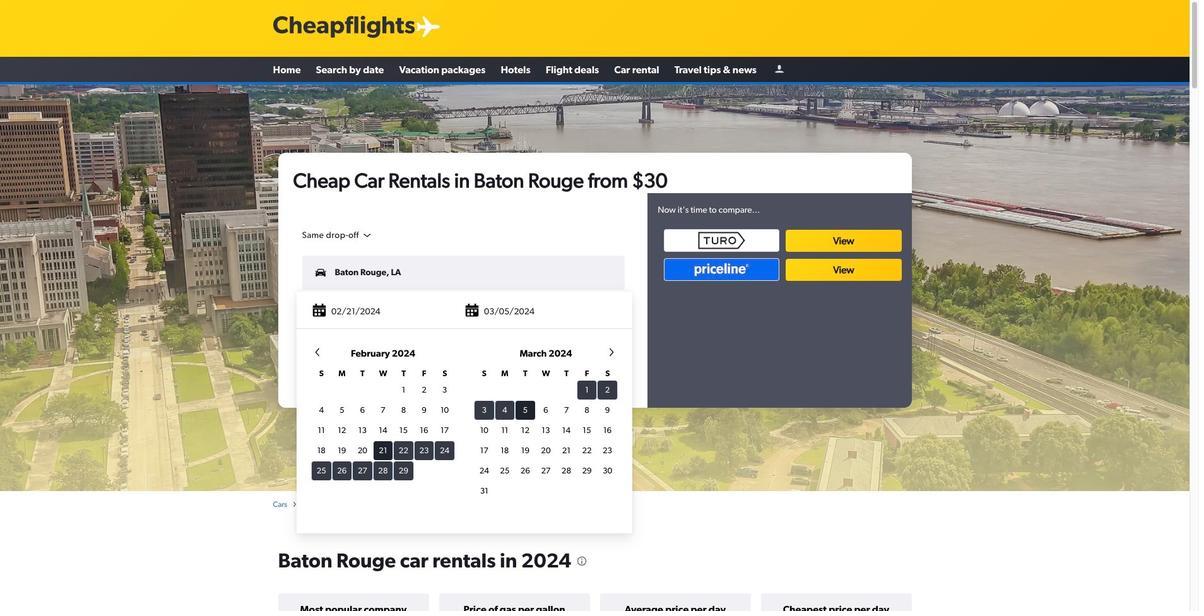 Task type: locate. For each thing, give the bounding box(es) containing it.
priceline image
[[664, 258, 780, 281]]

None text field
[[302, 297, 625, 331]]

Car drop-off location Same drop-off field
[[302, 230, 373, 241]]

None text field
[[302, 256, 625, 290], [302, 294, 628, 331], [302, 256, 625, 290], [302, 294, 628, 331]]

expedia image
[[692, 259, 756, 273]]



Task type: describe. For each thing, give the bounding box(es) containing it.
end date calendar input use left and right arrow keys to change day. use up and down arrow keys to change week. tab
[[302, 346, 628, 527]]

baton rouge image
[[0, 85, 1190, 491]]

autoeurope image
[[804, 261, 867, 271]]

turo image
[[664, 229, 780, 252]]



Task type: vqa. For each thing, say whether or not it's contained in the screenshot.
text field
yes



